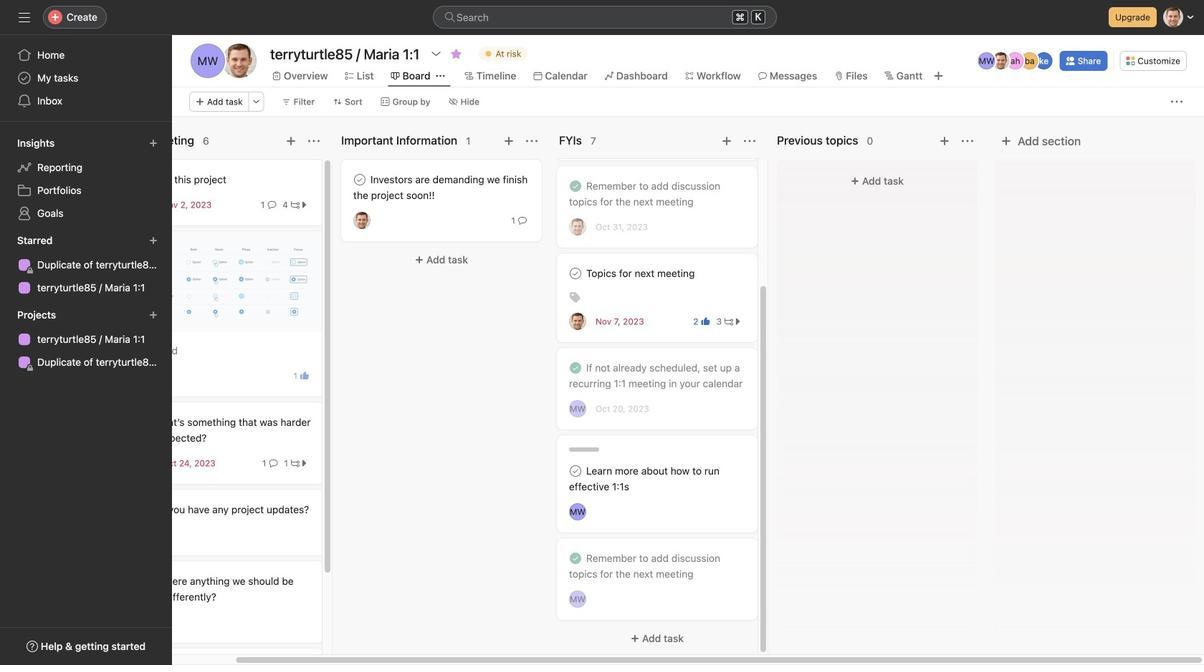 Task type: describe. For each thing, give the bounding box(es) containing it.
remove from starred image
[[451, 48, 462, 59]]

tab actions image
[[436, 72, 445, 80]]

1 horizontal spatial more actions image
[[1171, 96, 1183, 108]]

more section actions image for 1st add task image from the right
[[962, 135, 973, 147]]

3 completed image from the top
[[567, 551, 584, 568]]

2 add task image from the left
[[721, 135, 733, 147]]

2 vertical spatial toggle assignee popover image
[[569, 591, 586, 609]]

mark complete image
[[567, 265, 584, 282]]

toggle assignee popover image for second the completed checkbox from the bottom of the page
[[569, 401, 586, 418]]

mark complete image for top mark complete checkbox
[[351, 171, 368, 189]]

mark complete image for mark complete option
[[567, 463, 584, 480]]

Mark complete checkbox
[[567, 463, 584, 480]]

0 horizontal spatial more actions image
[[252, 97, 261, 106]]

0 vertical spatial mark complete checkbox
[[351, 171, 368, 189]]

1 vertical spatial 1 comment image
[[269, 459, 278, 468]]

1 horizontal spatial 1 comment image
[[518, 216, 527, 225]]

1 horizontal spatial mark complete checkbox
[[567, 265, 584, 282]]

1 add task image from the left
[[503, 135, 515, 147]]

add tab image
[[933, 70, 944, 82]]

1 add task image from the left
[[285, 135, 297, 147]]



Task type: locate. For each thing, give the bounding box(es) containing it.
2 completed image from the top
[[567, 360, 584, 377]]

3 toggle assignee popover image from the top
[[569, 401, 586, 418]]

2 vertical spatial completed image
[[567, 551, 584, 568]]

completed image
[[567, 178, 584, 195], [567, 360, 584, 377], [567, 551, 584, 568]]

Search tasks, projects, and more text field
[[433, 6, 777, 29]]

more section actions image
[[308, 135, 320, 147], [962, 135, 973, 147]]

2 more section actions image from the left
[[744, 135, 756, 147]]

2 vertical spatial toggle assignee popover image
[[569, 401, 586, 418]]

toggle assignee popover image up mark complete icon
[[569, 219, 586, 236]]

new insights image
[[149, 139, 158, 148]]

1 horizontal spatial add task image
[[721, 135, 733, 147]]

2 more section actions image from the left
[[962, 135, 973, 147]]

1 horizontal spatial add task image
[[939, 135, 950, 147]]

0 vertical spatial toggle assignee popover image
[[569, 219, 586, 236]]

1 vertical spatial completed checkbox
[[567, 360, 584, 377]]

projects element
[[0, 302, 172, 377]]

0 vertical spatial toggle assignee popover image
[[353, 212, 371, 229]]

0 horizontal spatial more section actions image
[[308, 135, 320, 147]]

1 like. you liked this task image
[[300, 372, 309, 381]]

more section actions image for 1st add task image
[[308, 135, 320, 147]]

more section actions image for first add task icon from the right
[[744, 135, 756, 147]]

toggle assignee popover image
[[353, 212, 371, 229], [569, 504, 586, 521], [569, 591, 586, 609]]

add task image
[[503, 135, 515, 147], [721, 135, 733, 147]]

toggle assignee popover image down mark complete icon
[[569, 313, 586, 330]]

1 vertical spatial completed image
[[567, 360, 584, 377]]

toggle assignee popover image
[[569, 219, 586, 236], [569, 313, 586, 330], [569, 401, 586, 418]]

None field
[[433, 6, 777, 29]]

0 horizontal spatial 1 comment image
[[269, 459, 278, 468]]

show options image
[[430, 48, 442, 59]]

global element
[[0, 35, 172, 121]]

more section actions image for second add task icon from right
[[526, 135, 538, 147]]

0 horizontal spatial add task image
[[503, 135, 515, 147]]

toggle assignee popover image up mark complete option
[[569, 401, 586, 418]]

Completed checkbox
[[567, 178, 584, 195], [567, 360, 584, 377], [567, 551, 584, 568]]

1 vertical spatial mark complete checkbox
[[567, 265, 584, 282]]

toggle assignee popover image for first the completed checkbox from the top
[[569, 219, 586, 236]]

add task image
[[285, 135, 297, 147], [939, 135, 950, 147]]

2 completed checkbox from the top
[[567, 360, 584, 377]]

hide sidebar image
[[19, 11, 30, 23]]

0 vertical spatial mark complete image
[[351, 171, 368, 189]]

more actions image
[[1171, 96, 1183, 108], [252, 97, 261, 106]]

insights element
[[0, 130, 172, 228]]

Mark complete checkbox
[[351, 171, 368, 189], [567, 265, 584, 282]]

0 horizontal spatial add task image
[[285, 135, 297, 147]]

0 horizontal spatial more section actions image
[[526, 135, 538, 147]]

1 horizontal spatial more section actions image
[[744, 135, 756, 147]]

1 completed image from the top
[[567, 178, 584, 195]]

1 vertical spatial mark complete image
[[567, 463, 584, 480]]

more section actions image
[[526, 135, 538, 147], [744, 135, 756, 147]]

1 toggle assignee popover image from the top
[[569, 219, 586, 236]]

2 likes. you liked this task image
[[701, 318, 710, 326]]

1 more section actions image from the left
[[308, 135, 320, 147]]

2 toggle assignee popover image from the top
[[569, 313, 586, 330]]

1 horizontal spatial mark complete image
[[567, 463, 584, 480]]

2 vertical spatial completed checkbox
[[567, 551, 584, 568]]

1 more section actions image from the left
[[526, 135, 538, 147]]

1 comment image
[[518, 216, 527, 225], [269, 459, 278, 468]]

mark complete image
[[351, 171, 368, 189], [567, 463, 584, 480]]

0 vertical spatial completed checkbox
[[567, 178, 584, 195]]

2 add task image from the left
[[939, 135, 950, 147]]

None text field
[[267, 41, 423, 67]]

1 completed checkbox from the top
[[567, 178, 584, 195]]

0 horizontal spatial mark complete checkbox
[[351, 171, 368, 189]]

1 comment image
[[268, 201, 276, 209]]

starred element
[[0, 228, 172, 302]]

3 completed checkbox from the top
[[567, 551, 584, 568]]

0 vertical spatial 1 comment image
[[518, 216, 527, 225]]

1 horizontal spatial more section actions image
[[962, 135, 973, 147]]

0 horizontal spatial mark complete image
[[351, 171, 368, 189]]

0 vertical spatial completed image
[[567, 178, 584, 195]]

1 vertical spatial toggle assignee popover image
[[569, 504, 586, 521]]

1 vertical spatial toggle assignee popover image
[[569, 313, 586, 330]]



Task type: vqa. For each thing, say whether or not it's contained in the screenshot.
board icon
no



